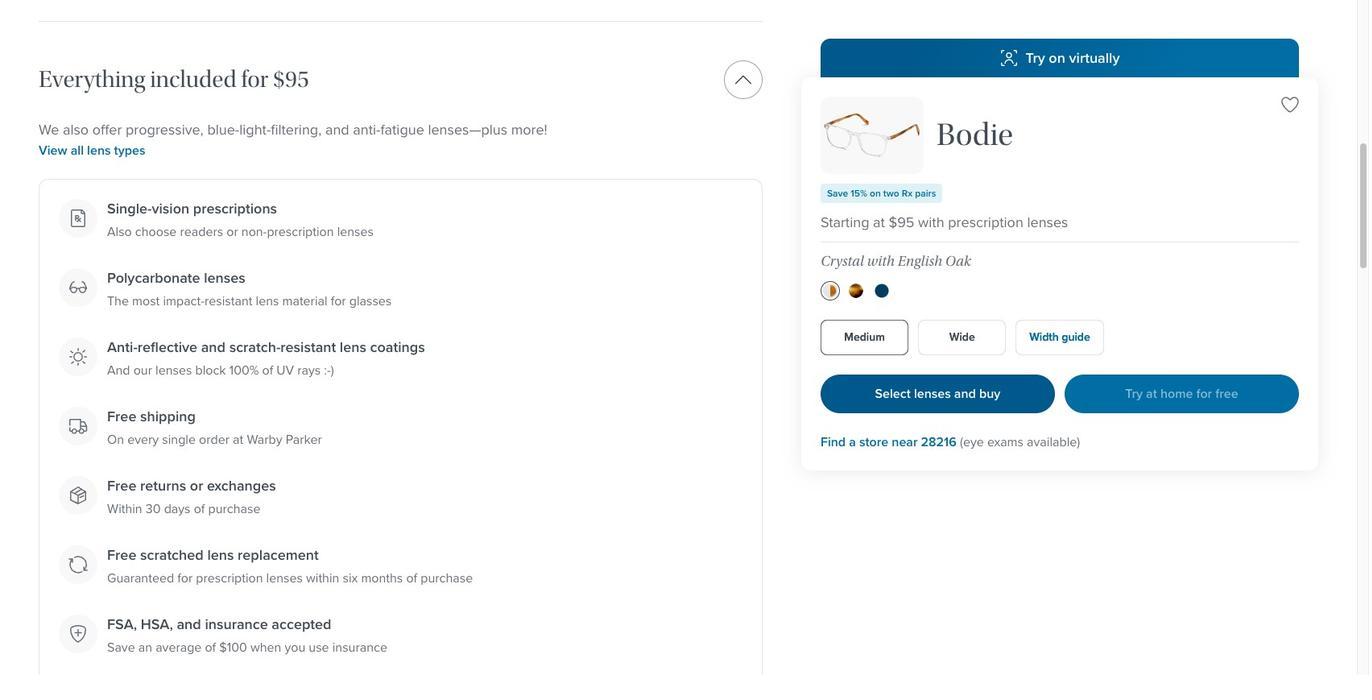 Task type: describe. For each thing, give the bounding box(es) containing it.
scratched
[[140, 544, 204, 565]]

choose
[[135, 222, 177, 241]]

vision
[[152, 198, 189, 219]]

available)
[[1027, 433, 1080, 451]]

an
[[138, 638, 152, 656]]

filtering,
[[271, 119, 322, 140]]

$100
[[219, 638, 247, 656]]

we also offer progressive, blue-light-filtering, and anti-fatigue lenses—plus more! view all lens types
[[39, 119, 548, 159]]

for inside polycarbonate lenses the most impact-resistant lens material for glasses
[[331, 292, 346, 310]]

try for try on virtually
[[1026, 48, 1045, 68]]

accepted
[[272, 614, 332, 635]]

english
[[898, 253, 942, 270]]

lenses inside polycarbonate lenses the most impact-resistant lens material for glasses
[[204, 267, 246, 288]]

of inside fsa, hsa, and insurance accepted save an average of $100 when you use insurance
[[205, 638, 216, 656]]

try at home for free button
[[1065, 375, 1299, 413]]

we
[[39, 119, 59, 140]]

try on virtually button
[[821, 39, 1299, 77]]

oak
[[946, 253, 971, 270]]

for inside free scratched lens replacement guaranteed for prescription lenses within six months of purchase
[[177, 569, 193, 587]]

fsa,
[[107, 614, 137, 635]]

)
[[331, 361, 334, 379]]

100%
[[229, 361, 259, 379]]

within
[[107, 499, 142, 518]]

find
[[821, 433, 846, 451]]

15%
[[851, 186, 868, 201]]

also
[[107, 222, 132, 241]]

order
[[199, 430, 230, 449]]

and inside we also offer progressive, blue-light-filtering, and anti-fatigue lenses—plus more! view all lens types
[[325, 119, 349, 140]]

lens inside anti-reflective and scratch-resistant lens coatings and our lenses block 100% of uv rays :-)
[[340, 337, 366, 358]]

prescription inside free scratched lens replacement guaranteed for prescription lenses within six months of purchase
[[196, 569, 263, 587]]

prescription inside single-vision prescriptions also choose readers or non-prescription lenses
[[267, 222, 334, 241]]

coatings
[[370, 337, 425, 358]]

resistant inside polycarbonate lenses the most impact-resistant lens material for glasses
[[205, 292, 252, 310]]

lenses inside free scratched lens replacement guaranteed for prescription lenses within six months of purchase
[[266, 569, 303, 587]]

of inside free scratched lens replacement guaranteed for prescription lenses within six months of purchase
[[406, 569, 417, 587]]

everything included for $95
[[39, 65, 309, 93]]

select lenses and buy
[[875, 384, 1001, 403]]

rye-tortoise button
[[849, 284, 863, 298]]

reflective
[[138, 337, 197, 358]]

select lenses and buy button
[[821, 375, 1055, 413]]

readers
[[180, 222, 223, 241]]

use
[[309, 638, 329, 656]]

fsa, hsa, and insurance accepted save an average of $100 when you use insurance
[[107, 614, 387, 656]]

progressive,
[[126, 119, 204, 140]]

block
[[195, 361, 226, 379]]

material
[[282, 292, 327, 310]]

every
[[127, 430, 159, 449]]

on
[[107, 430, 124, 449]]

purchase inside free returns or exchanges within 30 days of purchase
[[208, 499, 261, 518]]

of inside anti-reflective and scratch-resistant lens coatings and our lenses block 100% of uv rays :-)
[[262, 361, 273, 379]]

0 horizontal spatial bodie
[[821, 96, 926, 147]]

also
[[63, 119, 89, 140]]

lens inside free scratched lens replacement guaranteed for prescription lenses within six months of purchase
[[207, 544, 234, 565]]

offer
[[92, 119, 122, 140]]

and for insurance
[[177, 614, 201, 635]]

prescriptions
[[193, 198, 277, 219]]

2 horizontal spatial prescription
[[948, 212, 1024, 233]]

or inside single-vision prescriptions also choose readers or non-prescription lenses
[[227, 222, 238, 241]]

single-vision prescriptions also choose readers or non-prescription lenses
[[107, 198, 374, 241]]

lenses up style options for bodie option group
[[1027, 212, 1068, 233]]

fatigue
[[381, 119, 424, 140]]

1 vertical spatial $95
[[889, 212, 915, 233]]

a
[[849, 433, 856, 451]]

28216
[[921, 433, 957, 451]]

polycarbonate
[[107, 267, 200, 288]]

and
[[107, 361, 130, 379]]

all
[[71, 141, 84, 159]]

rx
[[902, 186, 913, 201]]

find a store near 28216 button
[[821, 433, 957, 451]]

find a store near 28216 (eye exams available)
[[821, 433, 1080, 451]]

lens inside we also offer progressive, blue-light-filtering, and anti-fatigue lenses—plus more! view all lens types
[[87, 141, 111, 159]]

anti-
[[107, 337, 138, 358]]

most
[[132, 292, 160, 310]]

near
[[892, 433, 918, 451]]

0 vertical spatial with
[[918, 212, 945, 233]]

crystal with english oak
[[821, 253, 971, 270]]

blue-
[[207, 119, 239, 140]]

virtually
[[1069, 48, 1120, 68]]

view all lens types button
[[39, 141, 145, 159]]

glasses
[[349, 292, 392, 310]]

at inside free shipping on every single order at warby parker
[[233, 430, 243, 449]]

lenses inside single-vision prescriptions also choose readers or non-prescription lenses
[[337, 222, 374, 241]]

free scratched lens replacement guaranteed for prescription lenses within six months of purchase
[[107, 544, 473, 587]]

saltwater-matte button
[[875, 284, 889, 298]]

at for try
[[1146, 384, 1157, 403]]

you
[[285, 638, 305, 656]]

free shipping on every single order at warby parker
[[107, 406, 322, 449]]



Task type: vqa. For each thing, say whether or not it's contained in the screenshot.
all
yes



Task type: locate. For each thing, give the bounding box(es) containing it.
save inside fsa, hsa, and insurance accepted save an average of $100 when you use insurance
[[107, 638, 135, 656]]

guide
[[1062, 329, 1090, 346], [1062, 329, 1090, 346]]

prescription down replacement
[[196, 569, 263, 587]]

of right months at the bottom left
[[406, 569, 417, 587]]

0 vertical spatial at
[[873, 212, 885, 233]]

wide button
[[918, 320, 1006, 355], [918, 320, 1006, 355]]

1 vertical spatial on
[[870, 186, 881, 201]]

1 horizontal spatial $95
[[889, 212, 915, 233]]

0 horizontal spatial with
[[867, 253, 895, 270]]

of right days on the bottom left
[[194, 499, 205, 518]]

resistant up rays
[[281, 337, 336, 358]]

0 vertical spatial or
[[227, 222, 238, 241]]

insurance up $100
[[205, 614, 268, 635]]

at right order
[[233, 430, 243, 449]]

at for starting
[[873, 212, 885, 233]]

save 15% on two rx pairs
[[827, 186, 936, 201]]

lens right all
[[87, 141, 111, 159]]

for up light-
[[241, 65, 268, 93]]

0 vertical spatial $95
[[273, 65, 309, 93]]

0 vertical spatial save
[[827, 186, 848, 201]]

free up guaranteed
[[107, 544, 136, 565]]

try on virtually
[[1026, 48, 1120, 68]]

free for free shipping
[[107, 406, 136, 427]]

and for scratch-
[[201, 337, 226, 358]]

types
[[114, 141, 145, 159]]

on left 'virtually'
[[1049, 48, 1066, 68]]

width guide button
[[1016, 320, 1104, 355], [1016, 320, 1104, 355]]

crystal with english oak image
[[823, 284, 838, 298]]

0 vertical spatial free
[[107, 406, 136, 427]]

exchanges
[[207, 475, 276, 496]]

1 horizontal spatial save
[[827, 186, 848, 201]]

2 vertical spatial at
[[233, 430, 243, 449]]

:-
[[324, 361, 331, 379]]

free up on at the bottom of page
[[107, 406, 136, 427]]

of left $100
[[205, 638, 216, 656]]

free for free returns or exchanges
[[107, 475, 136, 496]]

save left 15% on the top right of page
[[827, 186, 848, 201]]

2 vertical spatial free
[[107, 544, 136, 565]]

on inside try on virtually button
[[1049, 48, 1066, 68]]

$95 up filtering,
[[273, 65, 309, 93]]

on
[[1049, 48, 1066, 68], [870, 186, 881, 201]]

1 horizontal spatial purchase
[[421, 569, 473, 587]]

store
[[859, 433, 889, 451]]

$95
[[273, 65, 309, 93], [889, 212, 915, 233]]

free returns or exchanges within 30 days of purchase
[[107, 475, 276, 518]]

free inside free returns or exchanges within 30 days of purchase
[[107, 475, 136, 496]]

0 horizontal spatial at
[[233, 430, 243, 449]]

anti-reflective and scratch-resistant lens coatings and our lenses block 100% of uv rays :-)
[[107, 337, 425, 379]]

frame angle image image
[[821, 97, 924, 174]]

prescription down prescriptions
[[267, 222, 334, 241]]

light-
[[239, 119, 271, 140]]

1 vertical spatial purchase
[[421, 569, 473, 587]]

with
[[918, 212, 945, 233], [867, 253, 895, 270]]

0 horizontal spatial purchase
[[208, 499, 261, 518]]

six
[[343, 569, 358, 587]]

try inside button
[[1026, 48, 1045, 68]]

lenses up 'glasses'
[[337, 222, 374, 241]]

free inside free shipping on every single order at warby parker
[[107, 406, 136, 427]]

1 horizontal spatial insurance
[[332, 638, 387, 656]]

average
[[156, 638, 202, 656]]

resistant
[[205, 292, 252, 310], [281, 337, 336, 358]]

and inside button
[[954, 384, 976, 403]]

starting
[[821, 212, 870, 233]]

0 vertical spatial resistant
[[205, 292, 252, 310]]

1 vertical spatial at
[[1146, 384, 1157, 403]]

and inside fsa, hsa, and insurance accepted save an average of $100 when you use insurance
[[177, 614, 201, 635]]

for left 'glasses'
[[331, 292, 346, 310]]

and inside anti-reflective and scratch-resistant lens coatings and our lenses block 100% of uv rays :-)
[[201, 337, 226, 358]]

months
[[361, 569, 403, 587]]

lenses
[[1027, 212, 1068, 233], [337, 222, 374, 241], [204, 267, 246, 288], [156, 361, 192, 379], [914, 384, 951, 403], [266, 569, 303, 587]]

exams
[[987, 433, 1024, 451]]

try
[[1026, 48, 1045, 68], [1126, 384, 1143, 403]]

scratch-
[[229, 337, 281, 358]]

crystal
[[821, 253, 864, 270]]

at left home
[[1146, 384, 1157, 403]]

and left anti-
[[325, 119, 349, 140]]

0 vertical spatial insurance
[[205, 614, 268, 635]]

lenses right select on the bottom of the page
[[914, 384, 951, 403]]

try left home
[[1126, 384, 1143, 403]]

when
[[250, 638, 281, 656]]

try at home for free
[[1126, 384, 1239, 403]]

0 horizontal spatial or
[[190, 475, 203, 496]]

1 horizontal spatial resistant
[[281, 337, 336, 358]]

free up within
[[107, 475, 136, 496]]

style options for bodie option group
[[821, 281, 1299, 300]]

1 vertical spatial free
[[107, 475, 136, 496]]

2 horizontal spatial at
[[1146, 384, 1157, 403]]

warby
[[247, 430, 282, 449]]

free
[[107, 406, 136, 427], [107, 475, 136, 496], [107, 544, 136, 565]]

0 horizontal spatial insurance
[[205, 614, 268, 635]]

buy
[[979, 384, 1001, 403]]

0 horizontal spatial try
[[1026, 48, 1045, 68]]

resistant up scratch-
[[205, 292, 252, 310]]

of left uv
[[262, 361, 273, 379]]

try for try at home for free
[[1126, 384, 1143, 403]]

medium
[[844, 329, 885, 346], [844, 329, 885, 346]]

impact-
[[163, 292, 205, 310]]

uv
[[277, 361, 294, 379]]

width
[[1030, 329, 1059, 346], [1030, 329, 1059, 346]]

and up block
[[201, 337, 226, 358]]

rays
[[297, 361, 321, 379]]

free for free scratched lens replacement
[[107, 544, 136, 565]]

at down save 15% on two rx pairs
[[873, 212, 885, 233]]

lenses—plus
[[428, 119, 508, 140]]

1 horizontal spatial with
[[918, 212, 945, 233]]

1 vertical spatial try
[[1126, 384, 1143, 403]]

with down pairs
[[918, 212, 945, 233]]

prescription up oak
[[948, 212, 1024, 233]]

lens left coatings
[[340, 337, 366, 358]]

lenses up impact-
[[204, 267, 246, 288]]

30
[[146, 499, 161, 518]]

3 free from the top
[[107, 544, 136, 565]]

guaranteed
[[107, 569, 174, 587]]

lens inside polycarbonate lenses the most impact-resistant lens material for glasses
[[256, 292, 279, 310]]

1 horizontal spatial bodie
[[937, 117, 1013, 153]]

view
[[39, 141, 67, 159]]

parker
[[286, 430, 322, 449]]

(eye
[[960, 433, 984, 451]]

for
[[241, 65, 268, 93], [331, 292, 346, 310], [1197, 384, 1212, 403], [177, 569, 193, 587]]

for inside button
[[1197, 384, 1212, 403]]

at inside button
[[1146, 384, 1157, 403]]

1 vertical spatial save
[[107, 638, 135, 656]]

our
[[133, 361, 152, 379]]

two
[[883, 186, 899, 201]]

0 vertical spatial try
[[1026, 48, 1045, 68]]

try left 'virtually'
[[1026, 48, 1045, 68]]

insurance
[[205, 614, 268, 635], [332, 638, 387, 656]]

1 vertical spatial resistant
[[281, 337, 336, 358]]

0 horizontal spatial resistant
[[205, 292, 252, 310]]

on left two
[[870, 186, 881, 201]]

1 free from the top
[[107, 406, 136, 427]]

1 horizontal spatial or
[[227, 222, 238, 241]]

more!
[[511, 119, 548, 140]]

hsa,
[[141, 614, 173, 635]]

everything
[[39, 65, 145, 93]]

replacement
[[238, 544, 319, 565]]

prescription
[[948, 212, 1024, 233], [267, 222, 334, 241], [196, 569, 263, 587]]

crystal-with-english-oak button
[[823, 284, 838, 298]]

for left free
[[1197, 384, 1212, 403]]

polycarbonate lenses the most impact-resistant lens material for glasses
[[107, 267, 392, 310]]

$95 inside dropdown button
[[273, 65, 309, 93]]

1 horizontal spatial on
[[1049, 48, 1066, 68]]

of
[[262, 361, 273, 379], [194, 499, 205, 518], [406, 569, 417, 587], [205, 638, 216, 656]]

single
[[162, 430, 196, 449]]

purchase right months at the bottom left
[[421, 569, 473, 587]]

2 free from the top
[[107, 475, 136, 496]]

starting at $95 with prescription lenses
[[821, 212, 1068, 233]]

with up saltwater-matte button on the top right of page
[[867, 253, 895, 270]]

home
[[1161, 384, 1193, 403]]

0 vertical spatial on
[[1049, 48, 1066, 68]]

and for buy
[[954, 384, 976, 403]]

resistant inside anti-reflective and scratch-resistant lens coatings and our lenses block 100% of uv rays :-)
[[281, 337, 336, 358]]

purchase
[[208, 499, 261, 518], [421, 569, 473, 587]]

1 vertical spatial or
[[190, 475, 203, 496]]

or up days on the bottom left
[[190, 475, 203, 496]]

lenses down replacement
[[266, 569, 303, 587]]

1 vertical spatial insurance
[[332, 638, 387, 656]]

0 horizontal spatial on
[[870, 186, 881, 201]]

purchase down the exchanges
[[208, 499, 261, 518]]

try inside button
[[1126, 384, 1143, 403]]

and left buy on the bottom
[[954, 384, 976, 403]]

for down scratched
[[177, 569, 193, 587]]

save
[[827, 186, 848, 201], [107, 638, 135, 656]]

medium button
[[821, 320, 909, 355], [821, 320, 909, 355]]

bodie
[[821, 96, 926, 147], [937, 117, 1013, 153]]

within
[[306, 569, 339, 587]]

$95 down rx
[[889, 212, 915, 233]]

lens left material
[[256, 292, 279, 310]]

lenses inside button
[[914, 384, 951, 403]]

returns
[[140, 475, 186, 496]]

1 vertical spatial with
[[867, 253, 895, 270]]

1 horizontal spatial at
[[873, 212, 885, 233]]

single-
[[107, 198, 152, 219]]

for inside dropdown button
[[241, 65, 268, 93]]

lenses down the reflective
[[156, 361, 192, 379]]

insurance right use at left
[[332, 638, 387, 656]]

0 horizontal spatial prescription
[[196, 569, 263, 587]]

days
[[164, 499, 191, 518]]

free
[[1216, 384, 1239, 403]]

1 horizontal spatial try
[[1126, 384, 1143, 403]]

shipping
[[140, 406, 196, 427]]

purchase inside free scratched lens replacement guaranteed for prescription lenses within six months of purchase
[[421, 569, 473, 587]]

wide
[[949, 329, 975, 346], [949, 329, 975, 346]]

1 horizontal spatial prescription
[[267, 222, 334, 241]]

of inside free returns or exchanges within 30 days of purchase
[[194, 499, 205, 518]]

lens right scratched
[[207, 544, 234, 565]]

or inside free returns or exchanges within 30 days of purchase
[[190, 475, 203, 496]]

0 vertical spatial purchase
[[208, 499, 261, 518]]

or left non-
[[227, 222, 238, 241]]

free inside free scratched lens replacement guaranteed for prescription lenses within six months of purchase
[[107, 544, 136, 565]]

everything included for $95 button
[[39, 60, 763, 99]]

included
[[150, 65, 237, 93]]

lenses inside anti-reflective and scratch-resistant lens coatings and our lenses block 100% of uv rays :-)
[[156, 361, 192, 379]]

the
[[107, 292, 129, 310]]

pairs
[[915, 186, 936, 201]]

0 horizontal spatial $95
[[273, 65, 309, 93]]

select
[[875, 384, 911, 403]]

save down fsa,
[[107, 638, 135, 656]]

and up average
[[177, 614, 201, 635]]

0 horizontal spatial save
[[107, 638, 135, 656]]



